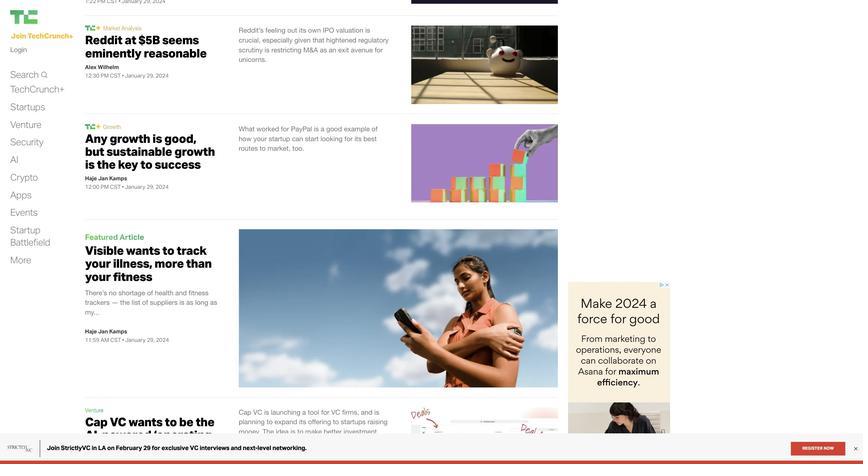 Task type: vqa. For each thing, say whether or not it's contained in the screenshot.
fitness within the There'S No Shortage Of Health And Fitness Trackers — The List Of Suppliers Is As Long As My...
yes



Task type: locate. For each thing, give the bounding box(es) containing it.
0 vertical spatial and
[[175, 289, 187, 297]]

2 horizontal spatial a
[[378, 438, 382, 445]]

for inside cap vc is launching a tool for vc firms, and is planning to expand its offering to startups raising money. the idea is to make better investment decisions, faster, using the power of ai. vc is a pe...
[[321, 408, 330, 416]]

1 vertical spatial venture link
[[85, 407, 103, 414]]

be
[[179, 415, 194, 430]]

1 vertical spatial 2024
[[156, 184, 169, 190]]

plus bold image for reddit
[[96, 26, 100, 30]]

is up planning
[[264, 408, 269, 416]]

market analysis link
[[103, 25, 142, 31]]

cap up planning
[[239, 408, 252, 416]]

to up using
[[298, 428, 304, 436]]

pm right 12:00 at the top of the page
[[101, 184, 109, 190]]

vc inside venture cap vc wants to be the ai-powered 'operating system' for vcs
[[110, 415, 126, 430]]

2 jan from the top
[[98, 328, 108, 335]]

1 vertical spatial and
[[361, 408, 373, 416]]

0 horizontal spatial as
[[186, 299, 193, 307]]

its down example
[[355, 135, 362, 142]]

and right health
[[175, 289, 187, 297]]

reddit's
[[239, 26, 264, 34]]

cst right am at the bottom of page
[[110, 337, 121, 344]]

login link
[[10, 44, 27, 56]]

trackers
[[85, 299, 110, 307]]

market,
[[268, 144, 291, 152]]

techcrunch link for any
[[85, 124, 95, 129]]

1 vertical spatial kamps
[[109, 328, 127, 335]]

0 vertical spatial a
[[321, 125, 325, 133]]

the inside venture cap vc wants to be the ai-powered 'operating system' for vcs
[[196, 415, 215, 430]]

0 horizontal spatial growth
[[110, 131, 150, 146]]

for up startup
[[281, 125, 289, 133]]

0 horizontal spatial a
[[302, 408, 306, 416]]

2 vertical spatial 2024
[[156, 337, 169, 344]]

0 vertical spatial 29,
[[147, 72, 154, 79]]

0 vertical spatial its
[[299, 26, 306, 34]]

2 horizontal spatial as
[[320, 46, 327, 54]]

cst inside haje jan kamps 11:59 am cst • january 29, 2024
[[110, 337, 121, 344]]

0 vertical spatial cst
[[110, 72, 121, 79]]

0 vertical spatial 2024
[[156, 72, 169, 79]]

1 horizontal spatial as
[[210, 299, 217, 307]]

what
[[239, 125, 255, 133]]

0 horizontal spatial and
[[175, 289, 187, 297]]

and up raising on the bottom of the page
[[361, 408, 373, 416]]

cst right 12:00 at the top of the page
[[110, 184, 121, 190]]

plus bold image up 'any'
[[96, 125, 100, 129]]

• down key
[[122, 184, 124, 190]]

techcrunch link up reddit
[[85, 26, 95, 31]]

1 vertical spatial plus bold image
[[96, 125, 100, 129]]

jan up am at the bottom of page
[[98, 328, 108, 335]]

success
[[155, 157, 201, 172]]

pm down alex wilhelm "link"
[[101, 72, 109, 79]]

venture up ai-
[[85, 407, 103, 414]]

techcrunch link up 'any'
[[85, 124, 95, 129]]

is
[[366, 26, 370, 34], [265, 46, 270, 54], [314, 125, 319, 133], [153, 131, 162, 146], [85, 157, 95, 172], [180, 299, 184, 307], [264, 408, 269, 416], [375, 408, 380, 416], [291, 428, 296, 436], [371, 438, 376, 445]]

january down key
[[125, 184, 145, 190]]

venture
[[10, 118, 41, 130], [85, 407, 103, 414]]

techcrunch
[[28, 31, 69, 40]]

1 vertical spatial pm
[[101, 184, 109, 190]]

its up given
[[299, 26, 306, 34]]

is inside there's no shortage of health and fitness trackers — the list of suppliers is as long as my...
[[180, 299, 184, 307]]

haje jan kamps link
[[85, 175, 127, 182], [85, 328, 127, 335]]

your up there's
[[85, 269, 111, 284]]

1 vertical spatial techcrunch image
[[85, 26, 95, 31]]

haje jan kamps link up am at the bottom of page
[[85, 328, 127, 335]]

venture down startups link
[[10, 118, 41, 130]]

is inside what worked for paypal is a good example of how your startup can start looking for its best routes to market, too.
[[314, 125, 319, 133]]

techcrunch image
[[10, 10, 37, 24], [85, 26, 95, 31], [85, 124, 95, 129]]

3 january from the top
[[125, 337, 146, 344]]

2 haje jan kamps link from the top
[[85, 328, 127, 335]]

1 horizontal spatial venture link
[[85, 407, 103, 414]]

1 horizontal spatial a
[[321, 125, 325, 133]]

as right long
[[210, 299, 217, 307]]

a woman is looking at her phone, wearing a visible illness tracker image
[[239, 230, 558, 388]]

is up 12:00 at the top of the page
[[85, 157, 95, 172]]

wants inside venture cap vc wants to be the ai-powered 'operating system' for vcs
[[129, 415, 163, 430]]

2 vertical spatial techcrunch link
[[85, 124, 95, 129]]

but
[[85, 144, 104, 159]]

a left tool
[[302, 408, 306, 416]]

money.
[[239, 428, 261, 436]]

reddit
[[85, 33, 122, 47]]

'operating
[[154, 428, 212, 443]]

venture inside venture cap vc wants to be the ai-powered 'operating system' for vcs
[[85, 407, 103, 414]]

to inside what worked for paypal is a good example of how your startup can start looking for its best routes to market, too.
[[260, 144, 266, 152]]

1 haje jan kamps link from the top
[[85, 175, 127, 182]]

•
[[122, 72, 124, 79], [122, 184, 124, 190], [122, 337, 124, 344]]

there's no shortage of health and fitness trackers — the list of suppliers is as long as my...
[[85, 289, 217, 316]]

jan
[[98, 175, 108, 182], [98, 328, 108, 335]]

of right list
[[142, 299, 148, 307]]

cst
[[110, 72, 121, 79], [110, 184, 121, 190], [110, 337, 121, 344]]

ai link
[[10, 154, 18, 166]]

1 horizontal spatial and
[[361, 408, 373, 416]]

venture link up ai-
[[85, 407, 103, 414]]

plus bold image up reddit
[[96, 26, 100, 30]]

for down regulatory
[[375, 46, 383, 54]]

apps
[[10, 189, 32, 201]]

january down reddit at $5b seems eminently reasonable link on the top left
[[125, 72, 145, 79]]

the left key
[[97, 157, 116, 172]]

and inside cap vc is launching a tool for vc firms, and is planning to expand its offering to startups raising money. the idea is to make better investment decisions, faster, using the power of ai. vc is a pe...
[[361, 408, 373, 416]]

1 january from the top
[[125, 72, 145, 79]]

too.
[[293, 144, 305, 152]]

kamps inside haje jan kamps 11:59 am cst • january 29, 2024
[[109, 328, 127, 335]]

techcrunch image for any
[[85, 124, 95, 129]]

your inside what worked for paypal is a good example of how your startup can start looking for its best routes to market, too.
[[254, 135, 267, 142]]

kamps down key
[[109, 175, 127, 182]]

featured
[[85, 232, 118, 242]]

2 kamps from the top
[[109, 328, 127, 335]]

0 vertical spatial •
[[122, 72, 124, 79]]

0 vertical spatial fitness
[[113, 269, 152, 284]]

—
[[112, 299, 118, 307]]

0 horizontal spatial venture link
[[10, 118, 41, 131]]

1 vertical spatial cst
[[110, 184, 121, 190]]

2 • from the top
[[122, 184, 124, 190]]

its up make
[[299, 418, 306, 426]]

as left long
[[186, 299, 193, 307]]

alex
[[85, 64, 97, 70]]

cap up system'
[[85, 415, 108, 430]]

1 horizontal spatial venture
[[85, 407, 103, 414]]

venture for venture cap vc wants to be the ai-powered 'operating system' for vcs
[[85, 407, 103, 414]]

for up offering
[[321, 408, 330, 416]]

january right am at the bottom of page
[[125, 337, 146, 344]]

2024 inside reddit at $5b seems eminently reasonable alex wilhelm 12:30 pm cst • january 29, 2024
[[156, 72, 169, 79]]

1 vertical spatial haje jan kamps link
[[85, 328, 127, 335]]

vc left firms,
[[331, 408, 341, 416]]

wants down article at the bottom of page
[[126, 243, 160, 258]]

1 vertical spatial fitness
[[189, 289, 209, 297]]

1 vertical spatial haje
[[85, 328, 97, 335]]

1 vertical spatial wants
[[129, 415, 163, 430]]

1 vertical spatial january
[[125, 184, 145, 190]]

0 vertical spatial jan
[[98, 175, 108, 182]]

1 kamps from the top
[[109, 175, 127, 182]]

to right routes
[[260, 144, 266, 152]]

startups link
[[10, 101, 45, 113]]

cap
[[239, 408, 252, 416], [85, 415, 108, 430]]

is up start
[[314, 125, 319, 133]]

reddit at $5b seems eminently reasonable link
[[85, 33, 207, 60]]

join techcrunch +
[[11, 31, 73, 41]]

• inside haje jan kamps 11:59 am cst • january 29, 2024
[[122, 337, 124, 344]]

battlefield
[[10, 236, 50, 248]]

0 vertical spatial techcrunch link
[[10, 10, 78, 24]]

ipo
[[323, 26, 334, 34]]

cst down wilhelm
[[110, 72, 121, 79]]

a down raising on the bottom of the page
[[378, 438, 382, 445]]

eminently
[[85, 45, 141, 60]]

pm
[[101, 72, 109, 79], [101, 184, 109, 190]]

example
[[344, 125, 370, 133]]

to inside 'any growth is good, but sustainable growth is the key to success haje jan kamps 12:00 pm cst • january 29, 2024'
[[141, 157, 153, 172]]

2 haje from the top
[[85, 328, 97, 335]]

to left track
[[162, 243, 174, 258]]

kamps
[[109, 175, 127, 182], [109, 328, 127, 335]]

fitness up the shortage
[[113, 269, 152, 284]]

plus bold image
[[96, 26, 100, 30], [96, 125, 100, 129]]

fitness inside featured article visible wants to track your illness, more than your fitness
[[113, 269, 152, 284]]

• inside reddit at $5b seems eminently reasonable alex wilhelm 12:30 pm cst • january 29, 2024
[[122, 72, 124, 79]]

0 vertical spatial techcrunch image
[[10, 10, 37, 24]]

to right key
[[141, 157, 153, 172]]

growth
[[110, 131, 150, 146], [175, 144, 215, 159]]

haje jan kamps link up 12:00 at the top of the page
[[85, 175, 127, 182]]

advertisement element
[[569, 282, 671, 464]]

haje up 11:59
[[85, 328, 97, 335]]

of
[[372, 125, 378, 133], [147, 289, 153, 297], [142, 299, 148, 307], [343, 438, 349, 445]]

crypto link
[[10, 171, 38, 183]]

as
[[320, 46, 327, 54], [186, 299, 193, 307], [210, 299, 217, 307]]

29, inside 'any growth is good, but sustainable growth is the key to success haje jan kamps 12:00 pm cst • january 29, 2024'
[[147, 184, 154, 190]]

2 vertical spatial techcrunch image
[[85, 124, 95, 129]]

kamps down —
[[109, 328, 127, 335]]

your for fitness
[[85, 269, 111, 284]]

1 • from the top
[[122, 72, 124, 79]]

is right suppliers
[[180, 299, 184, 307]]

the right be
[[196, 415, 215, 430]]

• down eminently
[[122, 72, 124, 79]]

events
[[10, 206, 38, 218]]

suppliers
[[150, 299, 178, 307]]

wilhelm
[[98, 64, 119, 70]]

jan up 12:00 at the top of the page
[[98, 175, 108, 182]]

venture link up security on the top of page
[[10, 118, 41, 131]]

1 vertical spatial jan
[[98, 328, 108, 335]]

2 vertical spatial january
[[125, 337, 146, 344]]

0 vertical spatial wants
[[126, 243, 160, 258]]

its inside reddit's feeling out its own ipo valuation is crucial, especially given that hightened regulatory scrutiny is restricting m&a as an exit avenue for unicorns.
[[299, 26, 306, 34]]

as left an
[[320, 46, 327, 54]]

0 vertical spatial january
[[125, 72, 145, 79]]

out
[[288, 26, 297, 34]]

1 jan from the top
[[98, 175, 108, 182]]

the down make
[[310, 438, 320, 445]]

1 vertical spatial •
[[122, 184, 124, 190]]

haje jan kamps link for 12:00 pm cst
[[85, 175, 127, 182]]

techcrunch image up join
[[10, 10, 37, 24]]

11:59
[[85, 337, 99, 344]]

2 vertical spatial cst
[[110, 337, 121, 344]]

feeling
[[266, 26, 286, 34]]

1 vertical spatial techcrunch link
[[85, 26, 95, 31]]

jan inside haje jan kamps 11:59 am cst • january 29, 2024
[[98, 328, 108, 335]]

1 pm from the top
[[101, 72, 109, 79]]

1 plus bold image from the top
[[96, 26, 100, 30]]

what worked for paypal is a good example of how your startup can start looking for its best routes to market, too.
[[239, 125, 378, 152]]

cap vc wants to be the ai-powered 'operating system' for vcs link
[[85, 415, 215, 455]]

good,
[[164, 131, 196, 146]]

2 vertical spatial 29,
[[147, 337, 155, 344]]

your down worked
[[254, 135, 267, 142]]

to left be
[[165, 415, 177, 430]]

vc right ai-
[[110, 415, 126, 430]]

0 horizontal spatial venture
[[10, 118, 41, 130]]

more
[[10, 254, 31, 266]]

exit
[[338, 46, 349, 54]]

good
[[327, 125, 342, 133]]

a left the good
[[321, 125, 325, 133]]

to inside featured article visible wants to track your illness, more than your fitness
[[162, 243, 174, 258]]

the
[[97, 157, 116, 172], [120, 299, 130, 307], [196, 415, 215, 430], [310, 438, 320, 445]]

2 plus bold image from the top
[[96, 125, 100, 129]]

and inside there's no shortage of health and fitness trackers — the list of suppliers is as long as my...
[[175, 289, 187, 297]]

0 vertical spatial kamps
[[109, 175, 127, 182]]

1 horizontal spatial cap
[[239, 408, 252, 416]]

0 vertical spatial plus bold image
[[96, 26, 100, 30]]

a inside what worked for paypal is a good example of how your startup can start looking for its best routes to market, too.
[[321, 125, 325, 133]]

0 vertical spatial haje
[[85, 175, 97, 182]]

2024
[[156, 72, 169, 79], [156, 184, 169, 190], [156, 337, 169, 344]]

2 january from the top
[[125, 184, 145, 190]]

is left good,
[[153, 131, 162, 146]]

0 vertical spatial venture link
[[10, 118, 41, 131]]

tool
[[308, 408, 320, 416]]

• right am at the bottom of page
[[122, 337, 124, 344]]

firms,
[[342, 408, 359, 416]]

haje
[[85, 175, 97, 182], [85, 328, 97, 335]]

fitness up long
[[189, 289, 209, 297]]

the
[[263, 428, 274, 436]]

is right idea
[[291, 428, 296, 436]]

1 haje from the top
[[85, 175, 97, 182]]

haje inside haje jan kamps 11:59 am cst • january 29, 2024
[[85, 328, 97, 335]]

restricting
[[272, 46, 302, 54]]

of inside what worked for paypal is a good example of how your startup can start looking for its best routes to market, too.
[[372, 125, 378, 133]]

1 vertical spatial its
[[355, 135, 362, 142]]

29, inside haje jan kamps 11:59 am cst • january 29, 2024
[[147, 337, 155, 344]]

2 pm from the top
[[101, 184, 109, 190]]

0 vertical spatial haje jan kamps link
[[85, 175, 127, 182]]

the inside cap vc is launching a tool for vc firms, and is planning to expand its offering to startups raising money. the idea is to make better investment decisions, faster, using the power of ai. vc is a pe...
[[310, 438, 320, 445]]

make
[[306, 428, 322, 436]]

for
[[375, 46, 383, 54], [281, 125, 289, 133], [345, 135, 353, 142], [321, 408, 330, 416], [132, 441, 148, 455]]

cap inside cap vc is launching a tool for vc firms, and is planning to expand its offering to startups raising money. the idea is to make better investment decisions, faster, using the power of ai. vc is a pe...
[[239, 408, 252, 416]]

techcrunch link
[[10, 10, 78, 24], [85, 26, 95, 31], [85, 124, 95, 129]]

for left vcs
[[132, 441, 148, 455]]

the right —
[[120, 299, 130, 307]]

of left ai.
[[343, 438, 349, 445]]

0 vertical spatial venture
[[10, 118, 41, 130]]

wants up vcs
[[129, 415, 163, 430]]

there's
[[85, 289, 107, 297]]

0 horizontal spatial cap
[[85, 415, 108, 430]]

of up best
[[372, 125, 378, 133]]

1 vertical spatial venture
[[85, 407, 103, 414]]

techcrunch image up 'any'
[[85, 124, 95, 129]]

29,
[[147, 72, 154, 79], [147, 184, 154, 190], [147, 337, 155, 344]]

valuation
[[336, 26, 364, 34]]

techcrunch image up reddit
[[85, 26, 95, 31]]

fitness
[[113, 269, 152, 284], [189, 289, 209, 297]]

jan inside 'any growth is good, but sustainable growth is the key to success haje jan kamps 12:00 pm cst • january 29, 2024'
[[98, 175, 108, 182]]

2 vertical spatial its
[[299, 418, 306, 426]]

its inside what worked for paypal is a good example of how your startup can start looking for its best routes to market, too.
[[355, 135, 362, 142]]

3 • from the top
[[122, 337, 124, 344]]

techcrunch link up join techcrunch +
[[10, 10, 78, 24]]

regulatory
[[359, 36, 389, 44]]

wants inside featured article visible wants to track your illness, more than your fitness
[[126, 243, 160, 258]]

for inside venture cap vc wants to be the ai-powered 'operating system' for vcs
[[132, 441, 148, 455]]

haje inside 'any growth is good, but sustainable growth is the key to success haje jan kamps 12:00 pm cst • january 29, 2024'
[[85, 175, 97, 182]]

1 horizontal spatial fitness
[[189, 289, 209, 297]]

0 horizontal spatial fitness
[[113, 269, 152, 284]]

2 vertical spatial •
[[122, 337, 124, 344]]

for down example
[[345, 135, 353, 142]]

1 vertical spatial 29,
[[147, 184, 154, 190]]

+
[[69, 32, 73, 41]]

haje up 12:00 at the top of the page
[[85, 175, 97, 182]]

2024 inside 'any growth is good, but sustainable growth is the key to success haje jan kamps 12:00 pm cst • january 29, 2024'
[[156, 184, 169, 190]]

0 vertical spatial pm
[[101, 72, 109, 79]]

the inside there's no shortage of health and fitness trackers — the list of suppliers is as long as my...
[[120, 299, 130, 307]]

january inside haje jan kamps 11:59 am cst • january 29, 2024
[[125, 337, 146, 344]]



Task type: describe. For each thing, give the bounding box(es) containing it.
techcrunch+ link
[[10, 83, 65, 95]]

events link
[[10, 206, 38, 219]]

to up the
[[267, 418, 273, 426]]

faster,
[[272, 438, 290, 445]]

techcrunch image for reddit
[[85, 26, 95, 31]]

no
[[109, 289, 117, 297]]

using
[[292, 438, 308, 445]]

ai.
[[350, 438, 358, 445]]

12:30
[[85, 72, 99, 79]]

more
[[155, 256, 184, 271]]

wants for powered
[[129, 415, 163, 430]]

your down featured at left
[[85, 256, 111, 271]]

analysis
[[122, 25, 142, 31]]

is down especially
[[265, 46, 270, 54]]

cap inside venture cap vc wants to be the ai-powered 'operating system' for vcs
[[85, 415, 108, 430]]

key
[[118, 157, 138, 172]]

vc right ai.
[[360, 438, 369, 445]]

fitness inside there's no shortage of health and fitness trackers — the list of suppliers is as long as my...
[[189, 289, 209, 297]]

cap vc image
[[412, 408, 558, 464]]

1 horizontal spatial growth
[[175, 144, 215, 159]]

its inside cap vc is launching a tool for vc firms, and is planning to expand its offering to startups raising money. the idea is to make better investment decisions, faster, using the power of ai. vc is a pe...
[[299, 418, 306, 426]]

is up raising on the bottom of the page
[[375, 408, 380, 416]]

haje jan kamps 11:59 am cst • january 29, 2024
[[85, 328, 169, 344]]

startups
[[10, 101, 45, 113]]

given
[[295, 36, 311, 44]]

best
[[364, 135, 377, 142]]

crucial,
[[239, 36, 261, 44]]

apps link
[[10, 189, 32, 201]]

sustainable
[[107, 144, 172, 159]]

am
[[101, 337, 109, 344]]

scrutiny
[[239, 46, 263, 54]]

market analysis
[[103, 25, 142, 31]]

hightened
[[326, 36, 357, 44]]

alex wilhelm link
[[85, 64, 119, 70]]

an
[[329, 46, 337, 54]]

the inside 'any growth is good, but sustainable growth is the key to success haje jan kamps 12:00 pm cst • january 29, 2024'
[[97, 157, 116, 172]]

track
[[177, 243, 207, 258]]

is up regulatory
[[366, 26, 370, 34]]

january inside reddit at $5b seems eminently reasonable alex wilhelm 12:30 pm cst • january 29, 2024
[[125, 72, 145, 79]]

techcrunch link for reddit
[[85, 26, 95, 31]]

routes
[[239, 144, 258, 152]]

techcrunch+
[[10, 83, 65, 95]]

offering
[[308, 418, 331, 426]]

more link
[[10, 254, 31, 266]]

unicorns.
[[239, 56, 267, 63]]

search image
[[40, 71, 48, 78]]

january inside 'any growth is good, but sustainable growth is the key to success haje jan kamps 12:00 pm cst • january 29, 2024'
[[125, 184, 145, 190]]

cap vc is launching a tool for vc firms, and is planning to expand its offering to startups raising money. the idea is to make better investment decisions, faster, using the power of ai. vc is a pe...
[[239, 408, 388, 455]]

seems
[[162, 33, 199, 47]]

startup battlefield
[[10, 224, 50, 248]]

worked
[[257, 125, 279, 133]]

is down investment
[[371, 438, 376, 445]]

visible wants to track your illness, more than your fitness link
[[85, 243, 212, 284]]

can
[[292, 135, 303, 142]]

how
[[239, 135, 252, 142]]

cst inside reddit at $5b seems eminently reasonable alex wilhelm 12:30 pm cst • january 29, 2024
[[110, 72, 121, 79]]

any
[[85, 131, 107, 146]]

startup battlefield link
[[10, 224, 50, 248]]

for inside reddit's feeling out its own ipo valuation is crucial, especially given that hightened regulatory scrutiny is restricting m&a as an exit avenue for unicorns.
[[375, 46, 383, 54]]

• inside 'any growth is good, but sustainable growth is the key to success haje jan kamps 12:00 pm cst • january 29, 2024'
[[122, 184, 124, 190]]

1 vertical spatial a
[[302, 408, 306, 416]]

search
[[10, 68, 39, 80]]

pm inside reddit at $5b seems eminently reasonable alex wilhelm 12:30 pm cst • january 29, 2024
[[101, 72, 109, 79]]

visible
[[85, 243, 124, 258]]

paypal
[[291, 125, 312, 133]]

any growth is good, but sustainable growth is the key to success haje jan kamps 12:00 pm cst • january 29, 2024
[[85, 131, 215, 190]]

m&a
[[304, 46, 318, 54]]

vc up planning
[[253, 408, 263, 416]]

better
[[324, 428, 342, 436]]

plus bold image for any
[[96, 125, 100, 129]]

health
[[155, 289, 174, 297]]

2 vertical spatial a
[[378, 438, 382, 445]]

long
[[195, 299, 208, 307]]

29, inside reddit at $5b seems eminently reasonable alex wilhelm 12:30 pm cst • january 29, 2024
[[147, 72, 154, 79]]

powered
[[102, 428, 151, 443]]

at
[[125, 33, 136, 47]]

as inside reddit's feeling out its own ipo valuation is crucial, especially given that hightened regulatory scrutiny is restricting m&a as an exit avenue for unicorns.
[[320, 46, 327, 54]]

looking
[[321, 135, 343, 142]]

haje jan kamps link for 11:59 am cst
[[85, 328, 127, 335]]

vcs
[[151, 441, 173, 455]]

system'
[[85, 441, 129, 455]]

startups
[[341, 418, 366, 426]]

man's hand in black and white placing block on largest stack of 5 growing stacks of yellow and red tinted blocks image
[[412, 124, 558, 203]]

avenue
[[351, 46, 373, 54]]

growth link
[[103, 124, 121, 130]]

pm inside 'any growth is good, but sustainable growth is the key to success haje jan kamps 12:00 pm cst • january 29, 2024'
[[101, 184, 109, 190]]

especially
[[263, 36, 293, 44]]

of left health
[[147, 289, 153, 297]]

shortage
[[119, 289, 145, 297]]

security link
[[10, 136, 44, 148]]

venture for venture
[[10, 118, 41, 130]]

crypto
[[10, 171, 38, 183]]

market
[[103, 25, 120, 31]]

start
[[305, 135, 319, 142]]

wants for more
[[126, 243, 160, 258]]

login
[[10, 45, 27, 54]]

my...
[[85, 308, 100, 316]]

venture cap vc wants to be the ai-powered 'operating system' for vcs
[[85, 407, 215, 455]]

reddit at $5b seems eminently reasonable alex wilhelm 12:30 pm cst • january 29, 2024
[[85, 33, 207, 79]]

2024 inside haje jan kamps 11:59 am cst • january 29, 2024
[[156, 337, 169, 344]]

power
[[322, 438, 341, 445]]

expand
[[275, 418, 297, 426]]

decisions,
[[239, 438, 270, 445]]

own
[[308, 26, 321, 34]]

article
[[120, 232, 144, 242]]

illness,
[[113, 256, 152, 271]]

to up better
[[333, 418, 339, 426]]

list
[[132, 299, 140, 307]]

$5b
[[139, 33, 160, 47]]

security
[[10, 136, 44, 148]]

to inside venture cap vc wants to be the ai-powered 'operating system' for vcs
[[165, 415, 177, 430]]

investment
[[344, 428, 377, 436]]

your for startup
[[254, 135, 267, 142]]

of inside cap vc is launching a tool for vc firms, and is planning to expand its offering to startups raising money. the idea is to make better investment decisions, faster, using the power of ai. vc is a pe...
[[343, 438, 349, 445]]

than
[[186, 256, 212, 271]]

kamps inside 'any growth is good, but sustainable growth is the key to success haje jan kamps 12:00 pm cst • january 29, 2024'
[[109, 175, 127, 182]]

that
[[313, 36, 325, 44]]

cst inside 'any growth is good, but sustainable growth is the key to success haje jan kamps 12:00 pm cst • january 29, 2024'
[[110, 184, 121, 190]]



